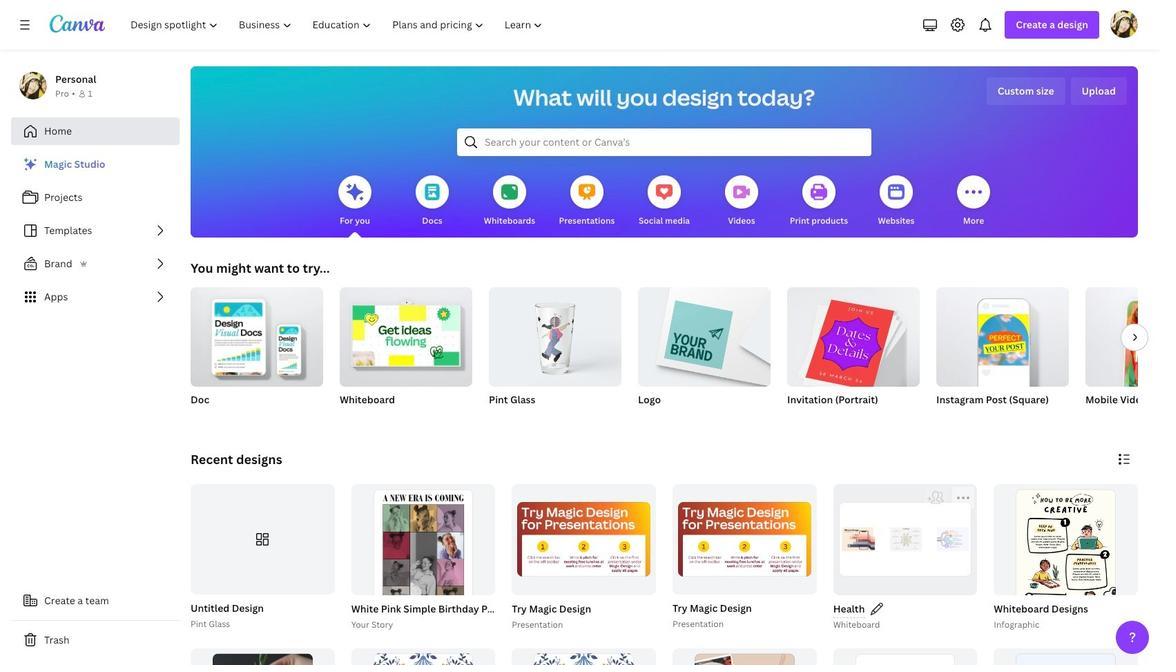 Task type: vqa. For each thing, say whether or not it's contained in the screenshot.
"top level navigation" Element
yes



Task type: describe. For each thing, give the bounding box(es) containing it.
top level navigation element
[[122, 11, 555, 39]]

stephanie aranda image
[[1111, 10, 1138, 38]]



Task type: locate. For each thing, give the bounding box(es) containing it.
group
[[191, 282, 323, 424], [191, 282, 323, 387], [340, 282, 472, 424], [340, 282, 472, 387], [489, 282, 622, 424], [489, 282, 622, 387], [937, 282, 1069, 424], [937, 282, 1069, 387], [638, 287, 771, 424], [638, 287, 771, 387], [787, 287, 920, 424], [787, 287, 920, 391], [1086, 287, 1160, 424], [1086, 287, 1160, 387], [188, 484, 335, 632], [191, 484, 335, 595], [349, 484, 632, 665], [351, 484, 495, 665], [509, 484, 656, 632], [512, 484, 656, 595], [670, 484, 817, 632], [831, 484, 978, 632], [833, 484, 978, 595], [991, 484, 1138, 665], [994, 484, 1138, 665], [191, 648, 335, 665], [351, 648, 495, 665], [512, 648, 656, 665], [673, 648, 817, 665], [833, 648, 978, 665], [994, 648, 1138, 665]]

list
[[11, 151, 180, 311]]

Search search field
[[485, 129, 844, 155]]

None search field
[[457, 128, 872, 156]]



